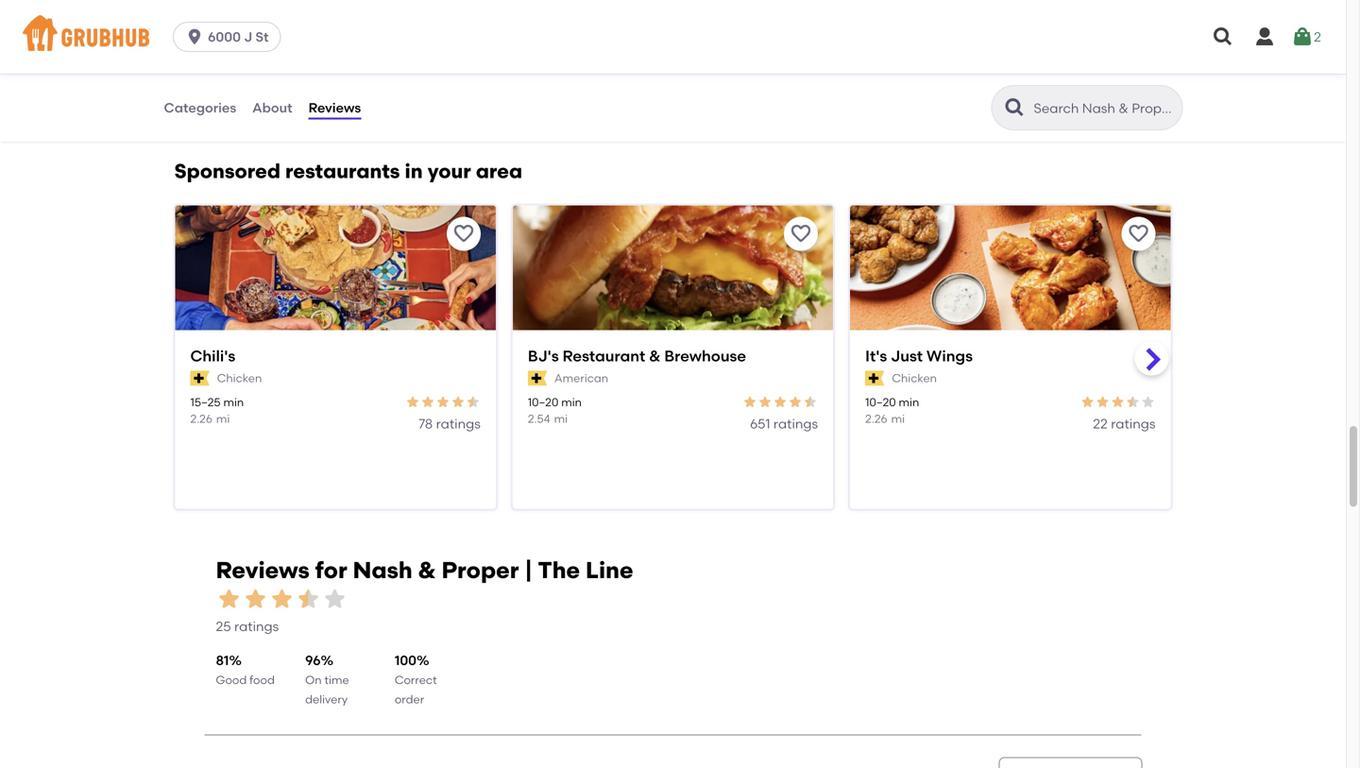 Task type: describe. For each thing, give the bounding box(es) containing it.
brewhouse
[[665, 347, 747, 365]]

it's
[[866, 347, 888, 365]]

for
[[315, 557, 347, 584]]

100 correct order
[[395, 652, 437, 706]]

min for chili's
[[223, 395, 244, 409]]

2.54
[[528, 412, 551, 426]]

food
[[250, 673, 275, 687]]

1 horizontal spatial svg image
[[1254, 26, 1277, 48]]

100
[[395, 652, 417, 669]]

svg image inside '2' button
[[1292, 26, 1315, 48]]

categories
[[164, 100, 236, 116]]

subscription pass image
[[528, 371, 547, 386]]

mi for it's just wings
[[892, 412, 905, 426]]

bj's restaurant & brewhouse link
[[528, 345, 819, 367]]

chili's
[[190, 347, 236, 365]]

15–25 min 2.26 mi
[[190, 395, 244, 426]]

10–20 min 2.54 mi
[[528, 395, 582, 426]]

chicken for chili's
[[217, 371, 262, 385]]

on
[[305, 673, 322, 687]]

categories button
[[163, 74, 237, 142]]

10–20 for it's
[[866, 395, 897, 409]]

restaurant
[[563, 347, 646, 365]]

1 horizontal spatial &
[[649, 347, 661, 365]]

ratings right 25
[[234, 619, 279, 635]]

chicken for it's just wings
[[892, 371, 937, 385]]

mi for bj's restaurant & brewhouse
[[554, 412, 568, 426]]

reviews for nash & proper | the line
[[216, 557, 634, 584]]

chili's link
[[190, 345, 481, 367]]

bj's
[[528, 347, 559, 365]]

in
[[405, 159, 423, 183]]

sponsored
[[174, 159, 281, 183]]

96 on time delivery
[[305, 652, 349, 706]]

save this restaurant image
[[790, 223, 813, 245]]

|
[[525, 557, 533, 584]]

it's just wings logo image
[[851, 206, 1171, 364]]

81
[[216, 652, 229, 669]]

wings
[[927, 347, 973, 365]]

correct
[[395, 673, 437, 687]]

min for bj's restaurant & brewhouse
[[562, 395, 582, 409]]

sponsored restaurants in your area
[[174, 159, 523, 183]]

1 svg image from the left
[[1212, 26, 1235, 48]]

subscription pass image for it's just wings
[[866, 371, 885, 386]]

reviews for reviews
[[309, 100, 361, 116]]

proper
[[442, 557, 519, 584]]

just
[[891, 347, 923, 365]]

6000
[[208, 29, 241, 45]]

svg image inside 6000 j st button
[[185, 27, 204, 46]]

about
[[252, 100, 293, 116]]

it's just wings
[[866, 347, 973, 365]]

delivery
[[305, 693, 348, 706]]

chili's logo image
[[175, 206, 496, 364]]

min for it's just wings
[[899, 395, 920, 409]]

main navigation navigation
[[0, 0, 1347, 74]]



Task type: vqa. For each thing, say whether or not it's contained in the screenshot.
"good"
yes



Task type: locate. For each thing, give the bounding box(es) containing it.
mi for chili's
[[216, 412, 230, 426]]

mi down just
[[892, 412, 905, 426]]

10–20 down it's
[[866, 395, 897, 409]]

1 2.26 from the left
[[190, 412, 213, 426]]

order
[[395, 693, 424, 706]]

2 save this restaurant image from the left
[[1128, 223, 1151, 245]]

& left brewhouse
[[649, 347, 661, 365]]

2 subscription pass image from the left
[[866, 371, 885, 386]]

2 chicken from the left
[[892, 371, 937, 385]]

1 horizontal spatial svg image
[[1292, 26, 1315, 48]]

0 vertical spatial reviews
[[309, 100, 361, 116]]

0 horizontal spatial svg image
[[185, 27, 204, 46]]

reviews button
[[308, 74, 362, 142]]

nash
[[353, 557, 413, 584]]

Search Nash & Proper | The Line search field
[[1032, 99, 1177, 117]]

10–20 inside 10–20 min 2.26 mi
[[866, 395, 897, 409]]

2.26 for it's just wings
[[866, 412, 888, 426]]

it's just wings link
[[866, 345, 1156, 367]]

bj's restaurant & brewhouse logo image
[[513, 206, 834, 364]]

2 horizontal spatial min
[[899, 395, 920, 409]]

st
[[256, 29, 269, 45]]

star icon image
[[405, 394, 420, 410], [420, 394, 435, 410], [435, 394, 451, 410], [451, 394, 466, 410], [466, 394, 481, 410], [466, 394, 481, 410], [743, 394, 758, 410], [758, 394, 773, 410], [773, 394, 788, 410], [788, 394, 803, 410], [803, 394, 819, 410], [803, 394, 819, 410], [1081, 394, 1096, 410], [1096, 394, 1111, 410], [1111, 394, 1126, 410], [1126, 394, 1141, 410], [1126, 394, 1141, 410], [1141, 394, 1156, 410], [216, 586, 242, 612], [242, 586, 269, 612], [269, 586, 295, 612], [295, 586, 322, 612], [295, 586, 322, 612], [322, 586, 348, 612]]

0 horizontal spatial mi
[[216, 412, 230, 426]]

2.26 inside 15–25 min 2.26 mi
[[190, 412, 213, 426]]

about button
[[252, 74, 294, 142]]

subscription pass image for chili's
[[190, 371, 210, 386]]

min inside 10–20 min 2.26 mi
[[899, 395, 920, 409]]

2 svg image from the left
[[1292, 26, 1315, 48]]

2 mi from the left
[[554, 412, 568, 426]]

96
[[305, 652, 321, 669]]

1 horizontal spatial 10–20
[[866, 395, 897, 409]]

save this restaurant button
[[447, 217, 481, 251], [785, 217, 819, 251], [1122, 217, 1156, 251]]

1 mi from the left
[[216, 412, 230, 426]]

chicken down chili's
[[217, 371, 262, 385]]

3 mi from the left
[[892, 412, 905, 426]]

25 ratings
[[216, 619, 279, 635]]

0 horizontal spatial save this restaurant button
[[447, 217, 481, 251]]

10–20
[[528, 395, 559, 409], [866, 395, 897, 409]]

2.26 down it's
[[866, 412, 888, 426]]

0 horizontal spatial 2.26
[[190, 412, 213, 426]]

0 vertical spatial &
[[649, 347, 661, 365]]

line
[[586, 557, 634, 584]]

min down just
[[899, 395, 920, 409]]

1 chicken from the left
[[217, 371, 262, 385]]

22
[[1094, 416, 1108, 432]]

reviews up 25 ratings
[[216, 557, 310, 584]]

2
[[1315, 29, 1322, 45]]

1 10–20 from the left
[[528, 395, 559, 409]]

reviews
[[309, 100, 361, 116], [216, 557, 310, 584]]

1 subscription pass image from the left
[[190, 371, 210, 386]]

ratings for chili's
[[436, 416, 481, 432]]

mi right '2.54'
[[554, 412, 568, 426]]

2 horizontal spatial mi
[[892, 412, 905, 426]]

0 horizontal spatial save this restaurant image
[[453, 223, 475, 245]]

mi
[[216, 412, 230, 426], [554, 412, 568, 426], [892, 412, 905, 426]]

1 horizontal spatial save this restaurant image
[[1128, 223, 1151, 245]]

&
[[649, 347, 661, 365], [418, 557, 436, 584]]

mi inside 10–20 min 2.26 mi
[[892, 412, 905, 426]]

bj's restaurant & brewhouse
[[528, 347, 747, 365]]

22 ratings
[[1094, 416, 1156, 432]]

reviews for reviews for nash & proper | the line
[[216, 557, 310, 584]]

10–20 for bj's
[[528, 395, 559, 409]]

6000 j st
[[208, 29, 269, 45]]

0 horizontal spatial chicken
[[217, 371, 262, 385]]

2.26
[[190, 412, 213, 426], [866, 412, 888, 426]]

mi inside 10–20 min 2.54 mi
[[554, 412, 568, 426]]

svg image
[[1212, 26, 1235, 48], [1292, 26, 1315, 48]]

subscription pass image up 15–25
[[190, 371, 210, 386]]

svg image
[[1254, 26, 1277, 48], [185, 27, 204, 46]]

subscription pass image
[[190, 371, 210, 386], [866, 371, 885, 386]]

3 min from the left
[[899, 395, 920, 409]]

3 save this restaurant button from the left
[[1122, 217, 1156, 251]]

1 horizontal spatial mi
[[554, 412, 568, 426]]

10–20 inside 10–20 min 2.54 mi
[[528, 395, 559, 409]]

25
[[216, 619, 231, 635]]

ratings
[[436, 416, 481, 432], [774, 416, 819, 432], [1112, 416, 1156, 432], [234, 619, 279, 635]]

81 good food
[[216, 652, 275, 687]]

ratings for bj's restaurant & brewhouse
[[774, 416, 819, 432]]

save this restaurant button for bj's
[[785, 217, 819, 251]]

2 horizontal spatial save this restaurant button
[[1122, 217, 1156, 251]]

1 horizontal spatial chicken
[[892, 371, 937, 385]]

& right nash
[[418, 557, 436, 584]]

10–20 min 2.26 mi
[[866, 395, 920, 426]]

save this restaurant button for it's
[[1122, 217, 1156, 251]]

chicken down it's just wings on the right top of the page
[[892, 371, 937, 385]]

1 save this restaurant image from the left
[[453, 223, 475, 245]]

svg image left 6000
[[185, 27, 204, 46]]

search icon image
[[1004, 96, 1027, 119]]

chicken
[[217, 371, 262, 385], [892, 371, 937, 385]]

1 horizontal spatial subscription pass image
[[866, 371, 885, 386]]

0 horizontal spatial svg image
[[1212, 26, 1235, 48]]

0 horizontal spatial subscription pass image
[[190, 371, 210, 386]]

restaurants
[[285, 159, 400, 183]]

1 horizontal spatial min
[[562, 395, 582, 409]]

your
[[428, 159, 471, 183]]

min right 15–25
[[223, 395, 244, 409]]

651 ratings
[[750, 416, 819, 432]]

ratings for it's just wings
[[1112, 416, 1156, 432]]

the
[[538, 557, 580, 584]]

svg image left '2' button
[[1254, 26, 1277, 48]]

1 horizontal spatial save this restaurant button
[[785, 217, 819, 251]]

time
[[325, 673, 349, 687]]

10–20 up '2.54'
[[528, 395, 559, 409]]

reviews right about
[[309, 100, 361, 116]]

1 horizontal spatial 2.26
[[866, 412, 888, 426]]

min inside 10–20 min 2.54 mi
[[562, 395, 582, 409]]

0 horizontal spatial min
[[223, 395, 244, 409]]

2.26 inside 10–20 min 2.26 mi
[[866, 412, 888, 426]]

1 min from the left
[[223, 395, 244, 409]]

reviews inside button
[[309, 100, 361, 116]]

mi down 15–25
[[216, 412, 230, 426]]

1 vertical spatial &
[[418, 557, 436, 584]]

save this restaurant image
[[453, 223, 475, 245], [1128, 223, 1151, 245]]

mi inside 15–25 min 2.26 mi
[[216, 412, 230, 426]]

ratings right "22"
[[1112, 416, 1156, 432]]

min inside 15–25 min 2.26 mi
[[223, 395, 244, 409]]

min down american at the left of the page
[[562, 395, 582, 409]]

2 button
[[1292, 20, 1322, 54]]

j
[[244, 29, 252, 45]]

american
[[555, 371, 609, 385]]

2 min from the left
[[562, 395, 582, 409]]

2 10–20 from the left
[[866, 395, 897, 409]]

0 horizontal spatial &
[[418, 557, 436, 584]]

651
[[750, 416, 771, 432]]

save this restaurant image for it's just wings
[[1128, 223, 1151, 245]]

2.26 down 15–25
[[190, 412, 213, 426]]

2 save this restaurant button from the left
[[785, 217, 819, 251]]

2 2.26 from the left
[[866, 412, 888, 426]]

2.26 for chili's
[[190, 412, 213, 426]]

ratings right 651
[[774, 416, 819, 432]]

78
[[419, 416, 433, 432]]

good
[[216, 673, 247, 687]]

ratings right 78
[[436, 416, 481, 432]]

min
[[223, 395, 244, 409], [562, 395, 582, 409], [899, 395, 920, 409]]

6000 j st button
[[173, 22, 289, 52]]

subscription pass image down it's
[[866, 371, 885, 386]]

1 vertical spatial reviews
[[216, 557, 310, 584]]

save this restaurant image for chili's
[[453, 223, 475, 245]]

1 save this restaurant button from the left
[[447, 217, 481, 251]]

78 ratings
[[419, 416, 481, 432]]

0 horizontal spatial 10–20
[[528, 395, 559, 409]]

15–25
[[190, 395, 221, 409]]

area
[[476, 159, 523, 183]]



